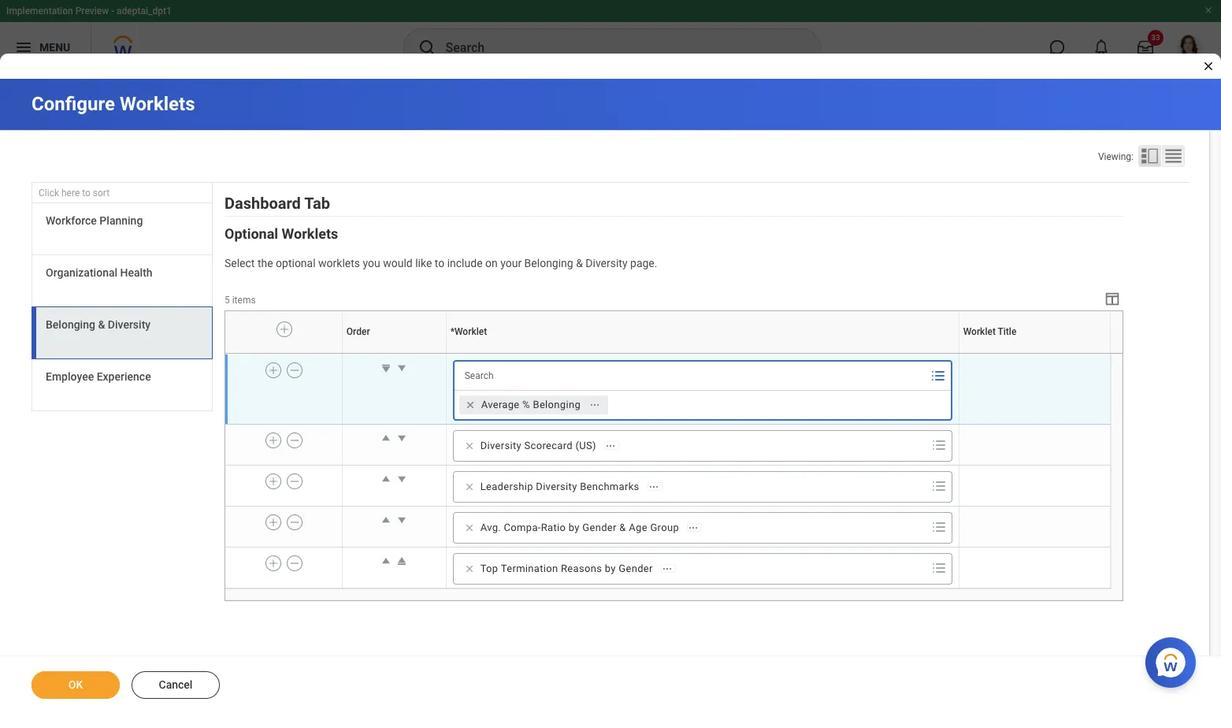 Task type: locate. For each thing, give the bounding box(es) containing it.
on
[[485, 257, 498, 270]]

3 minus image from the top
[[289, 556, 300, 570]]

Worklet field
[[454, 362, 948, 390]]

belonging right 'your'
[[524, 257, 573, 270]]

diversity scorecard (us) element
[[480, 439, 596, 453]]

related actions image inside leadership diversity benchmarks, press delete to clear value. option
[[648, 481, 659, 492]]

3 row element from the top
[[225, 424, 1111, 465]]

order worklet worklet title
[[393, 353, 1037, 354]]

caret down image for diversity scorecard (us)
[[394, 430, 410, 446]]

leadership diversity benchmarks, press delete to clear value. option
[[458, 477, 667, 496]]

2 vertical spatial caret down image
[[394, 512, 410, 528]]

related actions image for leadership diversity benchmarks
[[648, 481, 659, 492]]

*
[[450, 326, 455, 338]]

related actions image for avg. compa-ratio by gender & age group
[[688, 522, 699, 533]]

like
[[415, 257, 432, 270]]

0 vertical spatial minus image
[[289, 474, 300, 488]]

click here to sort
[[39, 188, 110, 199]]

1 vertical spatial order
[[393, 353, 395, 354]]

x small image left diversity scorecard (us) element on the left bottom of the page
[[461, 438, 477, 454]]

1 minus image from the top
[[289, 363, 300, 377]]

by right reasons
[[605, 563, 616, 574]]

1 vertical spatial worklets
[[282, 225, 338, 242]]

0 vertical spatial minus image
[[289, 363, 300, 377]]

related actions image inside average % belonging, press delete to clear value. 'option'
[[589, 399, 600, 410]]

minus image for caret bottom icon
[[289, 363, 300, 377]]

related actions image down group
[[662, 563, 673, 574]]

1 caret up image from the top
[[378, 471, 394, 487]]

caret down image up caret top icon
[[394, 512, 410, 528]]

list box
[[32, 203, 213, 411]]

employee
[[46, 370, 94, 383]]

x small image for diversity scorecard (us)
[[461, 438, 477, 454]]

ok
[[68, 678, 83, 691]]

caret up image
[[378, 471, 394, 487], [378, 512, 394, 528], [378, 553, 394, 569]]

x small image
[[462, 397, 478, 413], [461, 438, 477, 454], [461, 479, 477, 495], [461, 561, 477, 577]]

0 vertical spatial order
[[347, 326, 370, 338]]

belonging right %
[[533, 399, 581, 410]]

worklet column header
[[446, 353, 959, 355]]

3 caret down image from the top
[[394, 512, 410, 528]]

caret down image
[[394, 360, 410, 376], [394, 430, 410, 446], [394, 512, 410, 528]]

notifications large image
[[1094, 39, 1109, 55]]

3 caret up image from the top
[[378, 553, 394, 569]]

4 row element from the top
[[225, 465, 1111, 506]]

prompts image
[[929, 366, 948, 385], [930, 436, 948, 455], [930, 477, 948, 496]]

age
[[629, 522, 648, 533]]

& down organizational health
[[98, 318, 105, 331]]

gender down age
[[619, 563, 653, 574]]

caret down image down order column header
[[394, 360, 410, 376]]

5 row element from the top
[[225, 506, 1111, 547]]

row element up group
[[225, 465, 1111, 506]]

related actions image inside top termination reasons by gender, press delete to clear value. option
[[662, 563, 673, 574]]

inbox large image
[[1138, 39, 1154, 55]]

ratio
[[541, 522, 566, 533]]

the
[[258, 257, 273, 270]]

profile logan mcneil element
[[1168, 30, 1212, 65]]

prompts image for diversity scorecard (us)
[[930, 436, 948, 455]]

minus image
[[289, 474, 300, 488], [289, 515, 300, 529], [289, 556, 300, 570]]

caret down image
[[394, 471, 410, 487]]

belonging inside navigation pane region
[[46, 318, 95, 331]]

optional worklets group
[[225, 225, 1124, 601]]

5
[[225, 295, 230, 306]]

diversity up 'experience'
[[108, 318, 151, 331]]

planning
[[100, 214, 143, 227]]

tab
[[304, 194, 330, 213]]

viewing:
[[1098, 151, 1134, 162]]

worklets
[[120, 93, 195, 115], [282, 225, 338, 242]]

your
[[500, 257, 522, 270]]

related actions image for top termination reasons by gender
[[662, 563, 673, 574]]

1 vertical spatial by
[[605, 563, 616, 574]]

worklets
[[318, 257, 360, 270]]

6 row element from the top
[[225, 547, 1111, 588]]

diversity
[[586, 257, 628, 270], [108, 318, 151, 331], [480, 440, 522, 451], [536, 481, 577, 492]]

group
[[650, 522, 679, 533]]

0 vertical spatial gender
[[583, 522, 617, 533]]

list box containing workforce planning
[[32, 203, 213, 411]]

optional worklets button
[[225, 225, 338, 242]]

worklets for optional worklets
[[282, 225, 338, 242]]

1 prompts image from the top
[[930, 518, 948, 537]]

to right like
[[435, 257, 445, 270]]

plus image
[[279, 323, 290, 337], [268, 363, 279, 377], [268, 433, 279, 447], [268, 474, 279, 488], [268, 515, 279, 529], [268, 556, 279, 570]]

row element containing top termination reasons by gender
[[225, 547, 1111, 588]]

2 vertical spatial belonging
[[533, 399, 581, 410]]

related actions image
[[589, 399, 600, 410], [605, 440, 616, 451], [648, 481, 659, 492], [688, 522, 699, 533], [662, 563, 673, 574]]

2 row element from the top
[[225, 355, 1111, 424]]

caret up image for top termination reasons by gender
[[378, 553, 394, 569]]

minus image for top
[[289, 556, 300, 570]]

row element
[[225, 311, 1114, 353], [225, 355, 1111, 424], [225, 424, 1111, 465], [225, 465, 1111, 506], [225, 506, 1111, 547], [225, 547, 1111, 588]]

1 vertical spatial prompts image
[[930, 559, 948, 577]]

2 horizontal spatial &
[[620, 522, 626, 533]]

2 prompts image from the top
[[930, 559, 948, 577]]

configure worklets main content
[[0, 79, 1221, 713]]

x small image
[[461, 520, 477, 536]]

x small image inside average % belonging, press delete to clear value. 'option'
[[462, 397, 478, 413]]

2 vertical spatial minus image
[[289, 556, 300, 570]]

0 vertical spatial title
[[998, 326, 1017, 338]]

related actions image right group
[[688, 522, 699, 533]]

optional worklets
[[225, 225, 338, 242]]

1 vertical spatial minus image
[[289, 515, 300, 529]]

&
[[576, 257, 583, 270], [98, 318, 105, 331], [620, 522, 626, 533]]

0 vertical spatial prompts image
[[930, 518, 948, 537]]

gender
[[583, 522, 617, 533], [619, 563, 653, 574]]

top termination reasons by gender element
[[480, 562, 653, 576]]

1 horizontal spatial to
[[435, 257, 445, 270]]

1 vertical spatial caret up image
[[378, 512, 394, 528]]

items
[[232, 295, 256, 306]]

1 vertical spatial belonging
[[46, 318, 95, 331]]

row element down group
[[225, 547, 1111, 588]]

title
[[998, 326, 1017, 338], [1036, 353, 1037, 354]]

order up caret bottom icon
[[393, 353, 395, 354]]

0 horizontal spatial &
[[98, 318, 105, 331]]

row element containing leadership diversity benchmarks
[[225, 465, 1111, 506]]

x small image inside diversity scorecard (us), press delete to clear value. option
[[461, 438, 477, 454]]

related actions image up group
[[648, 481, 659, 492]]

0 horizontal spatial by
[[569, 522, 580, 533]]

prompts image
[[930, 518, 948, 537], [930, 559, 948, 577]]

configure
[[32, 93, 115, 115]]

1 vertical spatial title
[[1036, 353, 1037, 354]]

avg. compa-ratio by gender & age group element
[[480, 521, 679, 535]]

2 vertical spatial caret up image
[[378, 553, 394, 569]]

1 vertical spatial prompts image
[[930, 436, 948, 455]]

2 minus image from the top
[[289, 433, 300, 447]]

& inside list box
[[98, 318, 105, 331]]

1 vertical spatial minus image
[[289, 433, 300, 447]]

to
[[82, 188, 91, 199], [435, 257, 445, 270]]

workforce
[[46, 214, 97, 227]]

2 caret down image from the top
[[394, 430, 410, 446]]

click
[[39, 188, 59, 199]]

to inside optional worklets group
[[435, 257, 445, 270]]

1 vertical spatial to
[[435, 257, 445, 270]]

gender left age
[[583, 522, 617, 533]]

1 horizontal spatial by
[[605, 563, 616, 574]]

& left the page.
[[576, 257, 583, 270]]

by right ratio
[[569, 522, 580, 533]]

1 horizontal spatial order
[[393, 353, 395, 354]]

0 horizontal spatial worklets
[[120, 93, 195, 115]]

0 vertical spatial belonging
[[524, 257, 573, 270]]

0 horizontal spatial gender
[[583, 522, 617, 533]]

related actions image for diversity scorecard (us)
[[605, 440, 616, 451]]

caret up image
[[378, 430, 394, 446]]

1 horizontal spatial gender
[[619, 563, 653, 574]]

compa-
[[504, 522, 541, 533]]

click here to sort button
[[32, 183, 213, 203]]

1 vertical spatial caret down image
[[394, 430, 410, 446]]

average % belonging
[[481, 399, 581, 410]]

& left age
[[620, 522, 626, 533]]

caret down image up caret down icon
[[394, 430, 410, 446]]

order
[[347, 326, 370, 338], [393, 353, 395, 354]]

prompts image for top termination reasons by gender
[[930, 559, 948, 577]]

order up order column header
[[347, 326, 370, 338]]

& inside option
[[620, 522, 626, 533]]

x small image inside top termination reasons by gender, press delete to clear value. option
[[461, 561, 477, 577]]

caret top image
[[394, 553, 410, 569]]

0 horizontal spatial order
[[347, 326, 370, 338]]

diversity up ratio
[[536, 481, 577, 492]]

implementation preview -   adeptai_dpt1 banner
[[0, 0, 1221, 72]]

worklet
[[455, 326, 487, 338], [963, 326, 996, 338], [701, 353, 704, 354], [1033, 353, 1035, 354]]

diversity scorecard (us), press delete to clear value. option
[[458, 436, 624, 455]]

caret bottom image
[[378, 360, 394, 376]]

would
[[383, 257, 413, 270]]

minus image
[[289, 363, 300, 377], [289, 433, 300, 447]]

x small image left top
[[461, 561, 477, 577]]

row element containing order
[[225, 311, 1114, 353]]

0 vertical spatial worklets
[[120, 93, 195, 115]]

to left sort
[[82, 188, 91, 199]]

navigation pane region
[[32, 183, 213, 415]]

close environment banner image
[[1204, 6, 1213, 15]]

0 horizontal spatial to
[[82, 188, 91, 199]]

1 horizontal spatial worklets
[[282, 225, 338, 242]]

average % belonging element
[[481, 398, 581, 412]]

2 vertical spatial &
[[620, 522, 626, 533]]

health
[[120, 266, 153, 279]]

gender for reasons
[[619, 563, 653, 574]]

leadership
[[480, 481, 533, 492]]

reasons
[[561, 563, 602, 574]]

x small image left leadership
[[461, 479, 477, 495]]

diversity down average
[[480, 440, 522, 451]]

caret up image for leadership diversity benchmarks
[[378, 471, 394, 487]]

row element down order worklet worklet title
[[225, 355, 1111, 424]]

1 vertical spatial &
[[98, 318, 105, 331]]

0 vertical spatial to
[[82, 188, 91, 199]]

optional
[[276, 257, 316, 270]]

organizational health
[[46, 266, 153, 279]]

x small image left average
[[462, 397, 478, 413]]

1 vertical spatial gender
[[619, 563, 653, 574]]

2 vertical spatial prompts image
[[930, 477, 948, 496]]

related actions image inside diversity scorecard (us), press delete to clear value. option
[[605, 440, 616, 451]]

row element up benchmarks
[[225, 424, 1111, 465]]

row element down benchmarks
[[225, 506, 1111, 547]]

to inside popup button
[[82, 188, 91, 199]]

related actions image for average % belonging
[[589, 399, 600, 410]]

belonging
[[524, 257, 573, 270], [46, 318, 95, 331], [533, 399, 581, 410]]

x small image inside leadership diversity benchmarks, press delete to clear value. option
[[461, 479, 477, 495]]

2 minus image from the top
[[289, 515, 300, 529]]

0 vertical spatial by
[[569, 522, 580, 533]]

0 vertical spatial caret up image
[[378, 471, 394, 487]]

worklets inside group
[[282, 225, 338, 242]]

row element up worklet field
[[225, 311, 1114, 353]]

benchmarks
[[580, 481, 640, 492]]

1 minus image from the top
[[289, 474, 300, 488]]

cancel button
[[132, 671, 220, 699]]

1 horizontal spatial &
[[576, 257, 583, 270]]

0 vertical spatial caret down image
[[394, 360, 410, 376]]

belonging up employee
[[46, 318, 95, 331]]

1 row element from the top
[[225, 311, 1114, 353]]

related actions image right (us)
[[605, 440, 616, 451]]

1 horizontal spatial title
[[1036, 353, 1037, 354]]

diversity inside navigation pane region
[[108, 318, 151, 331]]

related actions image up (us)
[[589, 399, 600, 410]]

by
[[569, 522, 580, 533], [605, 563, 616, 574]]

row element containing average % belonging
[[225, 355, 1111, 424]]



Task type: vqa. For each thing, say whether or not it's contained in the screenshot.
CONFIGURE Image
no



Task type: describe. For each thing, give the bounding box(es) containing it.
close configure worklets image
[[1202, 60, 1215, 72]]

Toggle to Grid view radio
[[1162, 145, 1185, 167]]

you
[[363, 257, 380, 270]]

caret down image for avg. compa-ratio by gender & age group
[[394, 512, 410, 528]]

search image
[[417, 38, 436, 57]]

page.
[[630, 257, 658, 270]]

sort
[[93, 188, 110, 199]]

prompts image for avg. compa-ratio by gender & age group
[[930, 518, 948, 537]]

x small image for leadership diversity benchmarks
[[461, 479, 477, 495]]

-
[[111, 6, 114, 17]]

(us)
[[576, 440, 596, 451]]

top
[[480, 563, 498, 574]]

order column header
[[342, 353, 446, 355]]

by for ratio
[[569, 522, 580, 533]]

configure worklets
[[32, 93, 195, 115]]

worklet title column header
[[959, 353, 1111, 355]]

select the optional worklets you would like to include on your belonging & diversity page.
[[225, 257, 658, 270]]

0 vertical spatial &
[[576, 257, 583, 270]]

2 caret up image from the top
[[378, 512, 394, 528]]

avg. compa-ratio by gender & age group
[[480, 522, 679, 533]]

0 vertical spatial prompts image
[[929, 366, 948, 385]]

worklet title
[[963, 326, 1017, 338]]

order for order worklet worklet title
[[393, 353, 395, 354]]

configure worklets dialog
[[0, 0, 1221, 713]]

dashboard
[[225, 194, 301, 213]]

by for reasons
[[605, 563, 616, 574]]

experience
[[97, 370, 151, 383]]

adeptai_dpt1
[[117, 6, 172, 17]]

list box inside configure worklets main content
[[32, 203, 213, 411]]

belonging inside 'option'
[[533, 399, 581, 410]]

scorecard
[[524, 440, 573, 451]]

include
[[447, 257, 483, 270]]

5 items
[[225, 295, 256, 306]]

* worklet
[[450, 326, 487, 338]]

optional
[[225, 225, 278, 242]]

average
[[481, 399, 520, 410]]

x small image for average % belonging
[[462, 397, 478, 413]]

dashboard tab
[[225, 194, 330, 213]]

row element containing diversity scorecard (us)
[[225, 424, 1111, 465]]

minus image for leadership
[[289, 474, 300, 488]]

minus image for caret up icon
[[289, 433, 300, 447]]

termination
[[501, 563, 558, 574]]

0 horizontal spatial title
[[998, 326, 1017, 338]]

belonging & diversity
[[46, 318, 151, 331]]

row element containing avg. compa-ratio by gender & age group
[[225, 506, 1111, 547]]

cancel
[[159, 678, 193, 691]]

x small image for top termination reasons by gender
[[461, 561, 477, 577]]

click to view/edit grid preferences image
[[1104, 290, 1121, 307]]

organizational
[[46, 266, 117, 279]]

select
[[225, 257, 255, 270]]

Toggle to List Detail view radio
[[1139, 145, 1161, 167]]

diversity scorecard (us)
[[480, 440, 596, 451]]

top termination reasons by gender, press delete to clear value. option
[[458, 559, 681, 578]]

top termination reasons by gender
[[480, 563, 653, 574]]

ok button
[[32, 671, 120, 699]]

viewing: option group
[[1098, 145, 1190, 170]]

gender for ratio
[[583, 522, 617, 533]]

here
[[61, 188, 80, 199]]

workday assistant region
[[1146, 631, 1202, 688]]

avg. compa-ratio by gender & age group, press delete to clear value. option
[[458, 518, 707, 537]]

implementation preview -   adeptai_dpt1
[[6, 6, 172, 17]]

employee experience
[[46, 370, 151, 383]]

prompts image for leadership diversity benchmarks
[[930, 477, 948, 496]]

leadership diversity benchmarks
[[480, 481, 640, 492]]

implementation
[[6, 6, 73, 17]]

preview
[[75, 6, 109, 17]]

worklets for configure worklets
[[120, 93, 195, 115]]

diversity inside diversity scorecard (us) element
[[480, 440, 522, 451]]

leadership diversity benchmarks element
[[480, 480, 640, 494]]

diversity inside leadership diversity benchmarks element
[[536, 481, 577, 492]]

diversity left the page.
[[586, 257, 628, 270]]

avg.
[[480, 522, 501, 533]]

average % belonging, press delete to clear value. option
[[459, 395, 608, 414]]

order for order
[[347, 326, 370, 338]]

1 caret down image from the top
[[394, 360, 410, 376]]

%
[[522, 399, 530, 410]]

workforce planning
[[46, 214, 143, 227]]



